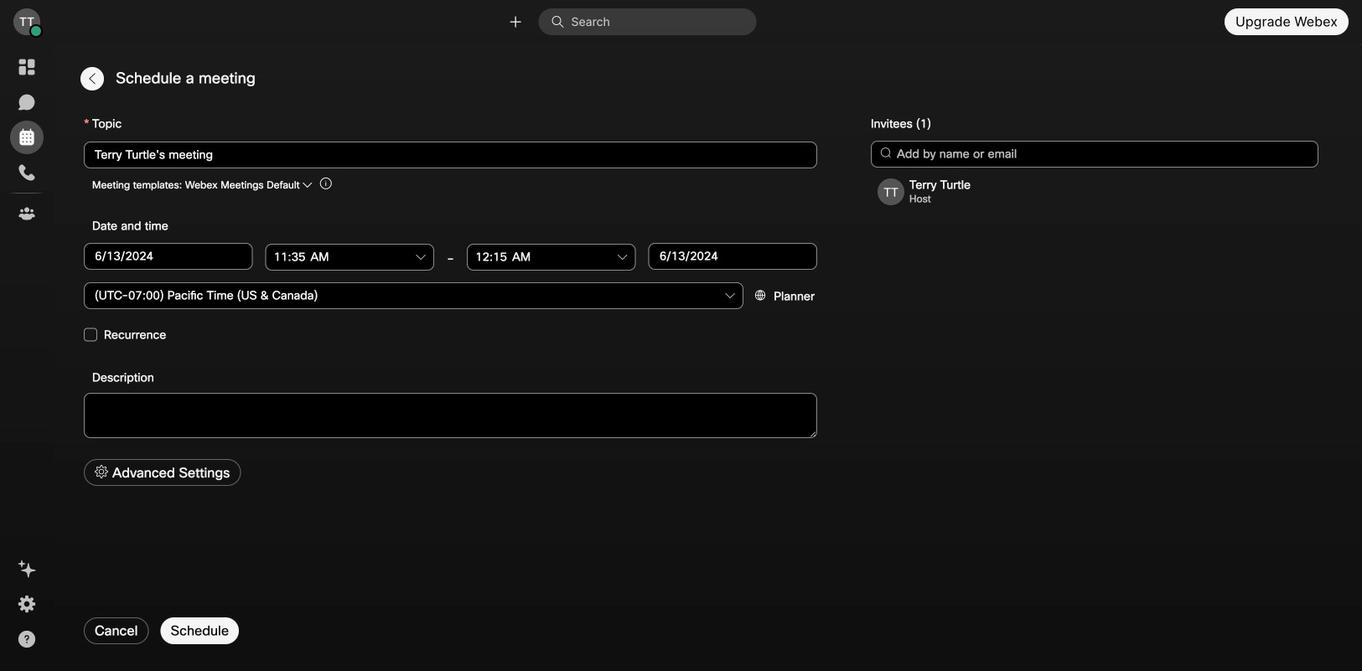 Task type: locate. For each thing, give the bounding box(es) containing it.
navigation
[[0, 44, 54, 672]]

what's new image
[[17, 559, 37, 579]]

wrapper image
[[551, 15, 571, 29]]

teams, has no new notifications image
[[17, 204, 37, 224]]



Task type: describe. For each thing, give the bounding box(es) containing it.
connect people image
[[508, 14, 524, 30]]

settings image
[[17, 594, 37, 615]]

messaging, has no new notifications image
[[17, 92, 37, 112]]

dashboard image
[[17, 57, 37, 77]]

webex tab list
[[10, 50, 44, 231]]

help image
[[17, 630, 37, 650]]

meetings image
[[17, 127, 37, 148]]

wrapper image
[[30, 25, 42, 37]]

calls image
[[17, 163, 37, 183]]



Task type: vqa. For each thing, say whether or not it's contained in the screenshot.
NAVIGATION
yes



